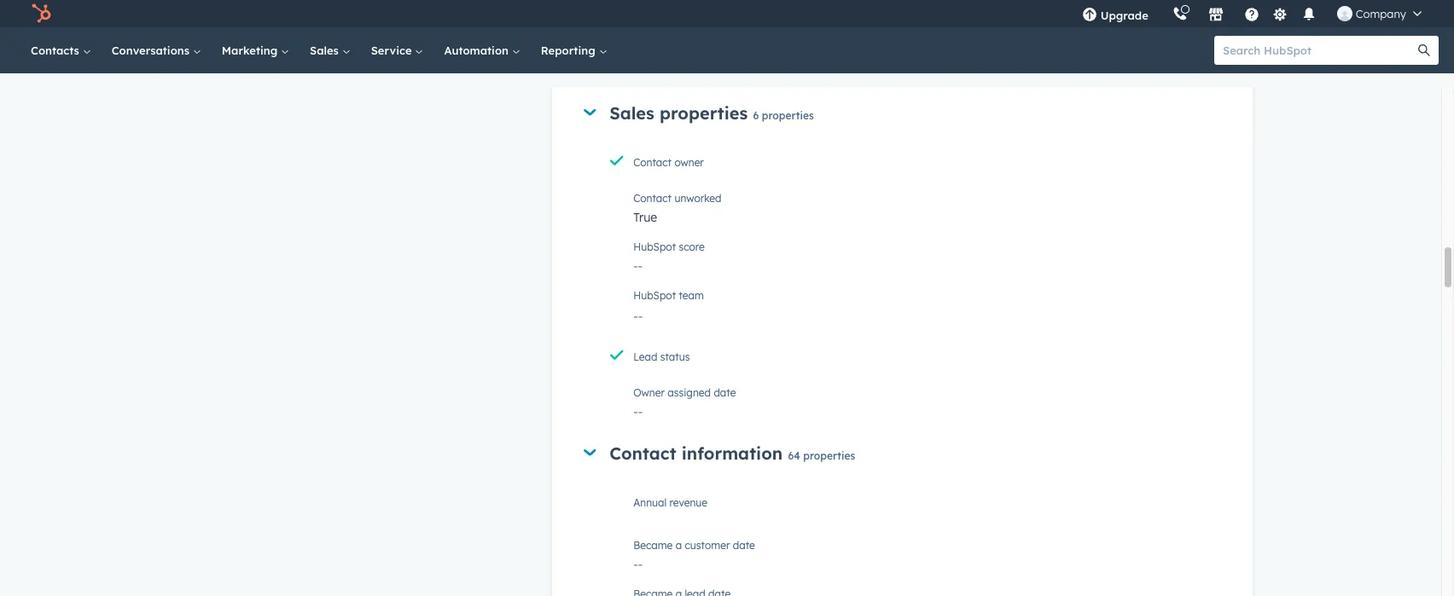 Task type: vqa. For each thing, say whether or not it's contained in the screenshot.
the topmost Account
no



Task type: locate. For each thing, give the bounding box(es) containing it.
date right customer
[[733, 539, 755, 552]]

menu item
[[1161, 0, 1164, 27]]

sales link
[[300, 27, 361, 73]]

properties inside the "sales properties 6 properties"
[[762, 109, 814, 122]]

date
[[714, 386, 736, 399], [733, 539, 755, 552]]

jacob simon image
[[1338, 6, 1353, 21]]

2 hubspot from the top
[[634, 289, 676, 302]]

contact inside contact owner no owner
[[634, 156, 672, 169]]

Contact unworked text field
[[634, 202, 1220, 229]]

hubspot image
[[31, 3, 51, 24]]

2 vertical spatial contact
[[610, 443, 677, 464]]

64
[[788, 450, 801, 462]]

sales for sales
[[310, 44, 342, 57]]

1 vertical spatial hubspot
[[634, 289, 676, 302]]

status
[[661, 351, 690, 363]]

caret image
[[584, 449, 597, 456]]

contact up the annual
[[610, 443, 677, 464]]

company
[[1356, 7, 1407, 20]]

1 vertical spatial sales
[[610, 102, 655, 123]]

properties for properties
[[762, 109, 814, 122]]

1 vertical spatial contact
[[634, 192, 672, 205]]

1 horizontal spatial sales
[[610, 102, 655, 123]]

search image
[[1419, 44, 1431, 56]]

contact up contact unworked
[[634, 156, 672, 169]]

properties inside contact information 64 properties
[[804, 450, 856, 462]]

hubspot left the team
[[634, 289, 676, 302]]

marketplaces image
[[1209, 8, 1224, 23]]

reporting link
[[531, 27, 618, 73]]

properties
[[660, 102, 748, 123], [762, 109, 814, 122], [804, 450, 856, 462]]

assigned
[[668, 386, 711, 399]]

menu containing company
[[1070, 0, 1434, 27]]

0 vertical spatial hubspot
[[634, 240, 676, 253]]

search button
[[1410, 36, 1439, 65]]

contacts link
[[20, 27, 101, 73]]

0 vertical spatial contact
[[634, 156, 672, 169]]

0 horizontal spatial sales
[[310, 44, 342, 57]]

a
[[676, 539, 682, 552]]

menu
[[1070, 0, 1434, 27]]

contact unworked
[[634, 192, 722, 205]]

contact for information
[[610, 443, 677, 464]]

marketplaces button
[[1198, 0, 1234, 27]]

Owner assigned date text field
[[634, 397, 1220, 424]]

hubspot inside hubspot team --
[[634, 289, 676, 302]]

conversations link
[[101, 27, 212, 73]]

score
[[679, 240, 705, 253]]

service link
[[361, 27, 434, 73]]

hubspot
[[634, 240, 676, 253], [634, 289, 676, 302]]

-- button
[[634, 299, 1220, 327]]

hubspot team --
[[634, 289, 704, 324]]

sales
[[310, 44, 342, 57], [610, 102, 655, 123]]

settings image
[[1273, 7, 1288, 23]]

hubspot left score
[[634, 240, 676, 253]]

sales left service
[[310, 44, 342, 57]]

help image
[[1245, 8, 1260, 23]]

contact
[[634, 156, 672, 169], [634, 192, 672, 205], [610, 443, 677, 464]]

company button
[[1327, 0, 1433, 27]]

properties right 6
[[762, 109, 814, 122]]

-
[[634, 309, 638, 324], [638, 309, 643, 324]]

Became a customer date text field
[[634, 549, 1220, 577]]

0 vertical spatial sales
[[310, 44, 342, 57]]

1 hubspot from the top
[[634, 240, 676, 253]]

owner
[[675, 156, 704, 169], [654, 163, 688, 178]]

upgrade image
[[1082, 8, 1098, 23]]

automation
[[444, 44, 512, 57]]

customer
[[685, 539, 730, 552]]

conversations
[[112, 44, 193, 57]]

contact down no
[[634, 192, 672, 205]]

sales properties 6 properties
[[610, 102, 814, 123]]

date right assigned
[[714, 386, 736, 399]]

marketing link
[[212, 27, 300, 73]]

calling icon image
[[1173, 7, 1188, 22]]

owner up unworked
[[675, 156, 704, 169]]

calling icon button
[[1166, 3, 1195, 25]]

properties right the 64
[[804, 450, 856, 462]]

sales right caret icon
[[610, 102, 655, 123]]

upgrade
[[1101, 9, 1149, 22]]



Task type: describe. For each thing, give the bounding box(es) containing it.
contact information 64 properties
[[610, 443, 856, 464]]

annual
[[634, 497, 667, 509]]

notifications button
[[1295, 0, 1324, 27]]

contacts
[[31, 44, 83, 57]]

information
[[682, 443, 783, 464]]

settings link
[[1270, 5, 1291, 23]]

lead status
[[634, 351, 690, 363]]

hubspot for hubspot team --
[[634, 289, 676, 302]]

1 - from the left
[[634, 309, 638, 324]]

became a customer date
[[634, 539, 755, 552]]

Annual revenue text field
[[634, 494, 1220, 528]]

contact for owner
[[634, 156, 672, 169]]

marketing
[[222, 44, 281, 57]]

automation link
[[434, 27, 531, 73]]

contact owner no owner
[[634, 156, 704, 178]]

no
[[634, 163, 650, 178]]

reporting
[[541, 44, 599, 57]]

contact for unworked
[[634, 192, 672, 205]]

owner
[[634, 386, 665, 399]]

caret image
[[584, 109, 597, 115]]

hubspot score
[[634, 240, 705, 253]]

no owner button
[[634, 153, 1220, 181]]

6
[[753, 109, 759, 122]]

service
[[371, 44, 415, 57]]

1 vertical spatial date
[[733, 539, 755, 552]]

became
[[634, 539, 673, 552]]

notifications image
[[1302, 8, 1317, 23]]

0 vertical spatial date
[[714, 386, 736, 399]]

hubspot for hubspot score
[[634, 240, 676, 253]]

owner up contact unworked
[[654, 163, 688, 178]]

properties left 6
[[660, 102, 748, 123]]

revenue
[[670, 497, 708, 509]]

unworked
[[675, 192, 722, 205]]

help button
[[1238, 0, 1267, 27]]

HubSpot score text field
[[634, 251, 1220, 278]]

sales for sales properties 6 properties
[[610, 102, 655, 123]]

Search HubSpot search field
[[1215, 36, 1424, 65]]

2 - from the left
[[638, 309, 643, 324]]

team
[[679, 289, 704, 302]]

hubspot link
[[20, 3, 64, 24]]

lead
[[634, 351, 658, 363]]

properties for information
[[804, 450, 856, 462]]

owner assigned date
[[634, 386, 736, 399]]

annual revenue
[[634, 497, 708, 509]]



